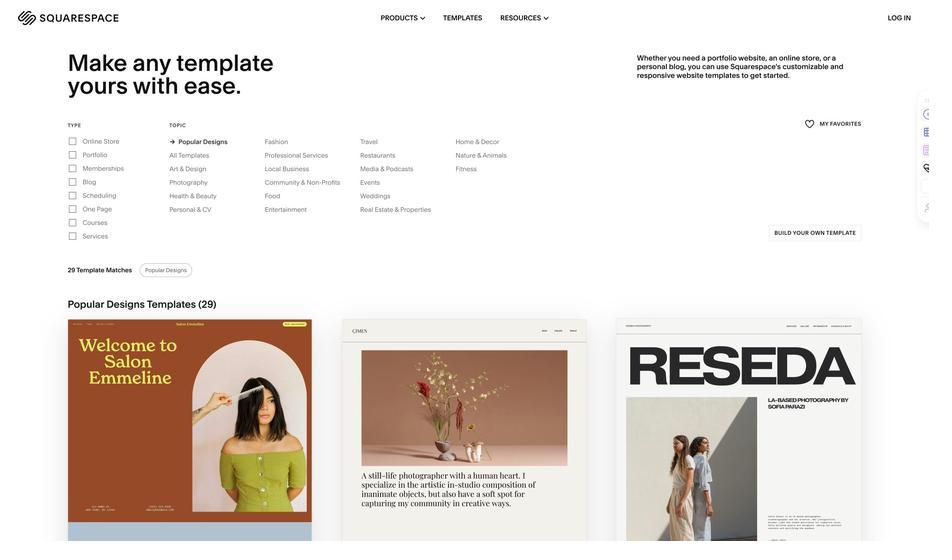 Task type: vqa. For each thing, say whether or not it's contained in the screenshot.
the bottom weddings
no



Task type: describe. For each thing, give the bounding box(es) containing it.
çimen image
[[343, 320, 587, 542]]



Task type: locate. For each thing, give the bounding box(es) containing it.
emmeline image
[[68, 320, 312, 542]]

reseda image
[[616, 318, 863, 542]]



